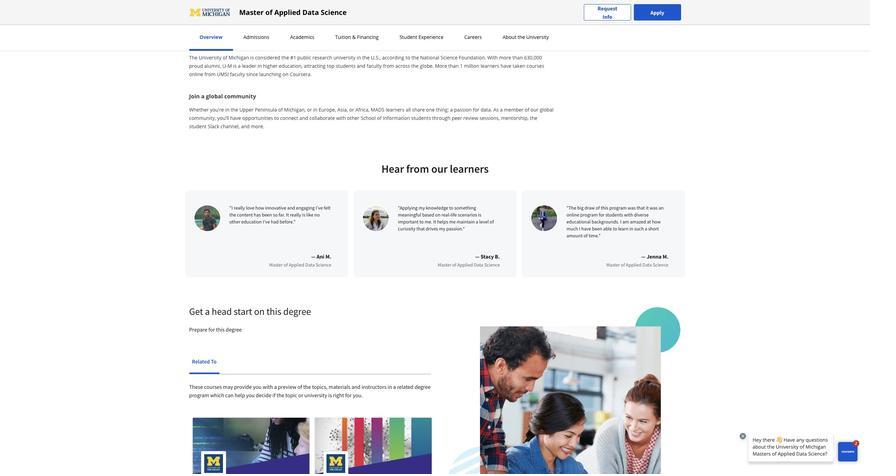 Task type: vqa. For each thing, say whether or not it's contained in the screenshot.


Task type: describe. For each thing, give the bounding box(es) containing it.
to inside the university of michigan is considered the #1 public research university in the u.s., according to the national science foundation. with more than 630,000 proud alumni, u-m is a leader in higher education, attracting top students and faculty from across the globe. more than 1 million learners have taken courses online from umsi faculty since launching on coursera.
[[406, 54, 410, 61]]

to left be
[[390, 2, 394, 9]]

the up the placement
[[428, 2, 435, 9]]

1
[[460, 63, 463, 69]]

program inside these courses may provide you with a preview of the topics, materials and instructors in a related degree program which can help you decide if the topic or university is right for you.
[[189, 392, 209, 399]]

madsbeck stacey image
[[362, 204, 390, 232]]

0 vertical spatial program
[[610, 205, 627, 211]]

is right the m
[[233, 63, 237, 69]]

from up michigan
[[238, 40, 252, 48]]

m. for — ani m.
[[326, 253, 332, 260]]

0 horizontal spatial than
[[449, 63, 459, 69]]

a left member
[[500, 106, 503, 113]]

love
[[246, 205, 255, 211]]

to up life
[[449, 205, 454, 211]]

decide
[[256, 392, 272, 399]]

master for — jenna m.
[[607, 262, 620, 268]]

1 vertical spatial university
[[527, 34, 549, 40]]

a left 95%
[[392, 10, 395, 17]]

innovative
[[265, 205, 286, 211]]

educational
[[567, 219, 591, 225]]

of inside the — jenna m. master of applied data science
[[621, 262, 625, 268]]

the right if
[[277, 392, 284, 399]]

whether you're in the upper peninsula of michigan, or in europe, asia, or africa, mads learners all share one thing: a passion for data. as a member of our global community, you'll have opportunities to connect and collaborate with other school of information students through peer review sessions, mentorship, the student slack channel, and more.
[[189, 106, 554, 130]]

sessions,
[[480, 115, 500, 121]]

"i really love how innovative and engaging i've felt the content has been so far. it really is like no other education i've had before."
[[230, 205, 331, 225]]

to inside "the big draw of this program was that it was an online program for students with diverse educational backgrounds. i am amazed at how much i have been able to learn in such a short amount of time."
[[613, 226, 618, 232]]

from right hear
[[406, 162, 429, 176]]

apply button
[[634, 4, 681, 21]]

student experience
[[400, 34, 444, 40]]

hear from our learners
[[382, 162, 489, 176]]

— stacy b. master of applied data science
[[438, 253, 500, 268]]

channel,
[[221, 123, 240, 130]]

short
[[649, 226, 659, 232]]

taken
[[513, 63, 526, 69]]

a right get
[[205, 305, 210, 318]]

on right go at the right top
[[469, 10, 475, 17]]

master for — ani m.
[[269, 262, 283, 268]]

have inside the university of michigan is considered the #1 public research university in the u.s., according to the national science foundation. with more than 630,000 proud alumni, u-m is a leader in higher education, attracting top students and faculty from across the globe. more than 1 million learners have taken courses online from umsi faculty since launching on coursera.
[[501, 63, 512, 69]]

degree inside these courses may provide you with a preview of the topics, materials and instructors in a related degree program which can help you decide if the topic or university is right for you.
[[415, 383, 431, 390]]

1 horizontal spatial or
[[307, 106, 312, 113]]

0 vertical spatial really
[[234, 205, 245, 211]]

a right be
[[403, 2, 405, 9]]

the left the #1
[[282, 54, 289, 61]]

u-
[[223, 63, 228, 69]]

science for — jenna m.
[[653, 262, 669, 268]]

to left the become
[[476, 10, 481, 17]]

level
[[480, 219, 489, 225]]

slack
[[208, 123, 219, 130]]

on right start
[[254, 305, 265, 318]]

in up graduates
[[237, 2, 241, 9]]

in up collaborate
[[313, 106, 318, 113]]

diverse
[[634, 212, 649, 218]]

or inside these courses may provide you with a preview of the topics, materials and instructors in a related degree program which can help you decide if the topic or university is right for you.
[[298, 392, 303, 399]]

0 vertical spatial faculty
[[367, 63, 382, 69]]

1 vertical spatial i
[[579, 226, 581, 232]]

0 horizontal spatial i've
[[263, 219, 270, 225]]

science inside the university of michigan is considered the #1 public research university in the u.s., according to the national science foundation. with more than 630,000 proud alumni, u-m is a leader in higher education, attracting top students and faculty from across the globe. more than 1 million learners have taken courses online from umsi faculty since launching on coursera.
[[441, 54, 458, 61]]

from down according
[[383, 63, 394, 69]]

overview link
[[198, 34, 225, 40]]

far.
[[279, 212, 285, 218]]

with inside "the big draw of this program was that it was an online program for students with diverse educational backgrounds. i am amazed at how much i have been able to learn in such a short amount of time."
[[624, 212, 633, 218]]

more.
[[251, 123, 265, 130]]

help
[[235, 392, 245, 399]]

the left topics, on the bottom left of the page
[[303, 383, 311, 390]]

past
[[220, 10, 229, 17]]

been inside "the big draw of this program was that it was an online program for students with diverse educational backgrounds. i am amazed at how much i have been able to learn in such a short amount of time."
[[592, 226, 603, 232]]

1 vertical spatial our
[[432, 162, 448, 176]]

you.
[[353, 392, 363, 399]]

of inside these courses may provide you with a preview of the topics, materials and instructors in a related degree program which can help you decide if the topic or university is right for you.
[[298, 383, 302, 390]]

is inside "i really love how innovative and engaging i've felt the content has been so far. it really is like no other education i've had before."
[[302, 212, 306, 218]]

and left more.
[[241, 123, 250, 130]]

0 vertical spatial i've
[[316, 205, 323, 211]]

1 data from the left
[[189, 10, 199, 17]]

may
[[223, 383, 233, 390]]

as an online student in the university of michigan's school of information, you'll prepare to be a leader in the field by developing an end-to-end perspective on data science. past graduates from the school of information's on-campus programs have a 95% job placement rate, and go on to become data scientists at places like google, facebook and amazon.
[[189, 2, 555, 25]]

ani
[[317, 253, 325, 260]]

a right the join
[[201, 92, 205, 100]]

to inside whether you're in the upper peninsula of michigan, or in europe, asia, or africa, mads learners all share one thing: a passion for data. as a member of our global community, you'll have opportunities to connect and collaborate with other school of information students through peer review sessions, mentorship, the student slack channel, and more.
[[274, 115, 279, 121]]

passion
[[454, 106, 472, 113]]

important
[[398, 219, 419, 225]]

helps
[[438, 219, 449, 225]]

our inside whether you're in the upper peninsula of michigan, or in europe, asia, or africa, mads learners all share one thing: a passion for data. as a member of our global community, you'll have opportunities to connect and collaborate with other school of information students through peer review sessions, mentorship, the student slack channel, and more.
[[531, 106, 539, 113]]

google,
[[198, 19, 216, 25]]

felt
[[324, 205, 331, 211]]

0 horizontal spatial faculty
[[230, 71, 245, 78]]

leader inside the university of michigan is considered the #1 public research university in the u.s., according to the national science foundation. with more than 630,000 proud alumni, u-m is a leader in higher education, attracting top students and faculty from across the globe. more than 1 million learners have taken courses online from umsi faculty since launching on coursera.
[[242, 63, 256, 69]]

backgrounds.
[[592, 219, 620, 225]]

a up if
[[274, 383, 277, 390]]

to left me.
[[420, 219, 424, 225]]

is right michigan
[[250, 54, 254, 61]]

financing
[[357, 34, 379, 40]]

passion."
[[447, 226, 465, 232]]

at inside "the big draw of this program was that it was an online program for students with diverse educational backgrounds. i am amazed at how much i have been able to learn in such a short amount of time."
[[647, 219, 651, 225]]

the up graduates
[[242, 2, 250, 9]]

something
[[455, 205, 476, 211]]

student inside whether you're in the upper peninsula of michigan, or in europe, asia, or africa, mads learners all share one thing: a passion for data. as a member of our global community, you'll have opportunities to connect and collaborate with other school of information students through peer review sessions, mentorship, the student slack channel, and more.
[[189, 123, 207, 130]]

on inside "applying my knowledge to something meaningful based on real-life scenarios is important to me. it helps me maintain a level of curiosity that drives my passion."
[[436, 212, 441, 218]]

a left the related
[[393, 383, 396, 390]]

tuition
[[335, 34, 351, 40]]

630,000
[[524, 54, 542, 61]]

a right the "thing:"
[[450, 106, 453, 113]]

you're
[[210, 106, 224, 113]]

with inside these courses may provide you with a preview of the topics, materials and instructors in a related degree program which can help you decide if the topic or university is right for you.
[[263, 383, 273, 390]]

and inside the university of michigan is considered the #1 public research university in the u.s., according to the national science foundation. with more than 630,000 proud alumni, u-m is a leader in higher education, attracting top students and faculty from across the globe. more than 1 million learners have taken courses online from umsi faculty since launching on coursera.
[[357, 63, 366, 69]]

africa,
[[356, 106, 370, 113]]

on up places
[[541, 2, 547, 9]]

michigan
[[229, 54, 249, 61]]

whether
[[189, 106, 209, 113]]

academics link
[[288, 34, 317, 40]]

according
[[382, 54, 405, 61]]

before."
[[280, 219, 296, 225]]

&
[[352, 34, 356, 40]]

field
[[436, 2, 446, 9]]

request
[[598, 5, 618, 12]]

amazed
[[630, 219, 646, 225]]

public
[[298, 54, 311, 61]]

have inside as an online student in the university of michigan's school of information, you'll prepare to be a leader in the field by developing an end-to-end perspective on data science. past graduates from the school of information's on-campus programs have a 95% job placement rate, and go on to become data scientists at places like google, facebook and amazon.
[[380, 10, 391, 17]]

95%
[[396, 10, 405, 17]]

asia,
[[338, 106, 348, 113]]

1 vertical spatial really
[[290, 212, 301, 218]]

life
[[451, 212, 457, 218]]

facebook
[[217, 19, 238, 25]]

courses inside these courses may provide you with a preview of the topics, materials and instructors in a related degree program which can help you decide if the topic or university is right for you.
[[204, 383, 222, 390]]

of inside — stacy b. master of applied data science
[[453, 262, 457, 268]]

overview
[[200, 34, 223, 40]]

rate,
[[440, 10, 451, 17]]

head
[[212, 305, 232, 318]]

science up tuition at the top left of page
[[321, 7, 347, 17]]

stacy
[[481, 253, 494, 260]]

1 horizontal spatial my
[[439, 226, 446, 232]]

data for — jenna m.
[[643, 262, 652, 268]]

tuition & financing
[[335, 34, 379, 40]]

students inside "the big draw of this program was that it was an online program for students with diverse educational backgrounds. i am amazed at how much i have been able to learn in such a short amount of time."
[[606, 212, 624, 218]]

u.s.,
[[371, 54, 381, 61]]

0 horizontal spatial school
[[276, 10, 291, 17]]

1 vertical spatial you
[[246, 392, 255, 399]]

and left go at the right top
[[452, 10, 461, 17]]

your
[[203, 40, 216, 48]]

1 horizontal spatial than
[[513, 54, 523, 61]]

how inside "i really love how innovative and engaging i've felt the content has been so far. it really is like no other education i've had before."
[[256, 205, 264, 211]]

for right prepare
[[209, 326, 215, 333]]

you'll inside whether you're in the upper peninsula of michigan, or in europe, asia, or africa, mads learners all share one thing: a passion for data. as a member of our global community, you'll have opportunities to connect and collaborate with other school of information students through peer review sessions, mentorship, the student slack channel, and more.
[[217, 115, 229, 121]]

master for — stacy b.
[[438, 262, 452, 268]]

academics
[[290, 34, 315, 40]]

information
[[383, 115, 410, 121]]

related to button
[[189, 350, 219, 373]]

the
[[189, 54, 198, 61]]

connect
[[280, 115, 298, 121]]

amazon.
[[250, 19, 269, 25]]

other inside whether you're in the upper peninsula of michigan, or in europe, asia, or africa, mads learners all share one thing: a passion for data. as a member of our global community, you'll have opportunities to connect and collaborate with other school of information students through peer review sessions, mentorship, the student slack channel, and more.
[[347, 115, 360, 121]]

globe.
[[420, 63, 434, 69]]

0 vertical spatial you
[[253, 383, 262, 390]]

an inside "the big draw of this program was that it was an online program for students with diverse educational backgrounds. i am amazed at how much i have been able to learn in such a short amount of time."
[[659, 205, 664, 211]]

university inside these courses may provide you with a preview of the topics, materials and instructors in a related degree program which can help you decide if the topic or university is right for you.
[[305, 392, 327, 399]]

can
[[225, 392, 234, 399]]

jenna
[[647, 253, 662, 260]]

other inside "i really love how innovative and engaging i've felt the content has been so far. it really is like no other education i've had before."
[[230, 219, 241, 225]]

science for — stacy b.
[[485, 262, 500, 268]]

master of applied data science link for — ani m.
[[269, 261, 332, 269]]

students inside whether you're in the upper peninsula of michigan, or in europe, asia, or africa, mads learners all share one thing: a passion for data. as a member of our global community, you'll have opportunities to connect and collaborate with other school of information students through peer review sessions, mentorship, the student slack channel, and more.
[[411, 115, 431, 121]]

these
[[189, 383, 203, 390]]

in left "higher"
[[258, 63, 262, 69]]

about the university
[[503, 34, 549, 40]]

0 horizontal spatial this
[[216, 326, 225, 333]]

a left top-
[[253, 40, 256, 48]]

michigan's
[[281, 2, 305, 9]]

how inside "the big draw of this program was that it was an online program for students with diverse educational backgrounds. i am amazed at how much i have been able to learn in such a short amount of time."
[[652, 219, 661, 225]]

master of applied data science
[[239, 7, 347, 17]]

and inside these courses may provide you with a preview of the topics, materials and instructors in a related degree program which can help you decide if the topic or university is right for you.
[[352, 383, 361, 390]]

on-
[[330, 10, 337, 17]]

2 card banner image from the left
[[315, 418, 432, 474]]

collaborate
[[310, 115, 335, 121]]

you'll inside as an online student in the university of michigan's school of information, you'll prepare to be a leader in the field by developing an end-to-end perspective on data science. past graduates from the school of information's on-campus programs have a 95% job placement rate, and go on to become data scientists at places like google, facebook and amazon.
[[357, 2, 369, 9]]

more
[[499, 54, 512, 61]]

request info
[[598, 5, 618, 20]]

from inside as an online student in the university of michigan's school of information, you'll prepare to be a leader in the field by developing an end-to-end perspective on data science. past graduates from the school of information's on-campus programs have a 95% job placement rate, and go on to become data scientists at places like google, facebook and amazon.
[[255, 10, 266, 17]]

the left u.s.,
[[362, 54, 370, 61]]

2 horizontal spatial or
[[349, 106, 354, 113]]

— for — jenna m.
[[642, 253, 646, 260]]

earn your degree from a top-ranked institution
[[189, 40, 320, 48]]

join a global community
[[189, 92, 256, 100]]

start
[[234, 305, 252, 318]]

tuition & financing link
[[333, 34, 381, 40]]

online inside as an online student in the university of michigan's school of information, you'll prepare to be a leader in the field by developing an end-to-end perspective on data science. past graduates from the school of information's on-campus programs have a 95% job placement rate, and go on to become data scientists at places like google, facebook and amazon.
[[203, 2, 217, 9]]

attracting
[[304, 63, 326, 69]]

2 was from the left
[[650, 205, 658, 211]]

2 data from the left
[[501, 10, 511, 17]]

launching
[[259, 71, 281, 78]]

get
[[189, 305, 203, 318]]

the inside "i really love how innovative and engaging i've felt the content has been so far. it really is like no other education i've had before."
[[230, 212, 236, 218]]



Task type: locate. For each thing, give the bounding box(es) containing it.
was up "diverse"
[[628, 205, 636, 211]]

1 horizontal spatial master of applied data science link
[[438, 261, 500, 269]]

courses inside the university of michigan is considered the #1 public research university in the u.s., according to the national science foundation. with more than 630,000 proud alumni, u-m is a leader in higher education, attracting top students and faculty from across the globe. more than 1 million learners have taken courses online from umsi faculty since launching on coursera.
[[527, 63, 545, 69]]

2 horizontal spatial program
[[610, 205, 627, 211]]

i've left had
[[263, 219, 270, 225]]

and down tuition & financing link
[[357, 63, 366, 69]]

master inside the — jenna m. master of applied data science
[[607, 262, 620, 268]]

on down the knowledge
[[436, 212, 441, 218]]

1 vertical spatial i've
[[263, 219, 270, 225]]

join
[[189, 92, 200, 100]]

applied inside the — jenna m. master of applied data science
[[626, 262, 642, 268]]

1 horizontal spatial been
[[592, 226, 603, 232]]

peninsula
[[255, 106, 277, 113]]

so
[[273, 212, 278, 218]]

applied for — stacy b.
[[458, 262, 473, 268]]

or right michigan,
[[307, 106, 312, 113]]

master inside — stacy b. master of applied data science
[[438, 262, 452, 268]]

0 horizontal spatial was
[[628, 205, 636, 211]]

admissions
[[244, 34, 269, 40]]

it inside "i really love how innovative and engaging i've felt the content has been so far. it really is like no other education i've had before."
[[286, 212, 289, 218]]

— inside — ani m. master of applied data science
[[311, 253, 316, 260]]

2 vertical spatial students
[[606, 212, 624, 218]]

school inside whether you're in the upper peninsula of michigan, or in europe, asia, or africa, mads learners all share one thing: a passion for data. as a member of our global community, you'll have opportunities to connect and collaborate with other school of information students through peer review sessions, mentorship, the student slack channel, and more.
[[361, 115, 376, 121]]

partner logo image for second card banner image
[[327, 454, 345, 473]]

global up you're
[[206, 92, 223, 100]]

at up short at right top
[[647, 219, 651, 225]]

0 horizontal spatial an
[[196, 2, 202, 9]]

students right top
[[336, 63, 356, 69]]

scenarios
[[458, 212, 477, 218]]

master of applied data science link down the ani
[[269, 261, 332, 269]]

science for — ani m.
[[316, 262, 332, 268]]

0 horizontal spatial students
[[336, 63, 356, 69]]

0 vertical spatial that
[[637, 205, 645, 211]]

1 horizontal spatial school
[[306, 2, 321, 9]]

in inside "the big draw of this program was that it was an online program for students with diverse educational backgrounds. i am amazed at how much i have been able to learn in such a short amount of time."
[[630, 226, 634, 232]]

2 vertical spatial school
[[361, 115, 376, 121]]

the right about
[[518, 34, 525, 40]]

partner logo image for first card banner image from left
[[204, 454, 223, 473]]

partner logo image
[[204, 454, 223, 473], [327, 454, 345, 473]]

that left it
[[637, 205, 645, 211]]

an up science.
[[196, 2, 202, 9]]

and down michigan,
[[300, 115, 308, 121]]

it right me.
[[434, 219, 437, 225]]

is inside "applying my knowledge to something meaningful based on real-life scenarios is important to me. it helps me maintain a level of curiosity that drives my passion."
[[478, 212, 482, 218]]

from down alumni, at top left
[[205, 71, 216, 78]]

a inside the university of michigan is considered the #1 public research university in the u.s., according to the national science foundation. with more than 630,000 proud alumni, u-m is a leader in higher education, attracting top students and faculty from across the globe. more than 1 million learners have taken courses online from umsi faculty since launching on coursera.
[[238, 63, 241, 69]]

m. right the ani
[[326, 253, 332, 260]]

1 vertical spatial how
[[652, 219, 661, 225]]

applied for — jenna m.
[[626, 262, 642, 268]]

0 vertical spatial courses
[[527, 63, 545, 69]]

1 horizontal spatial with
[[336, 115, 346, 121]]

— left stacy in the bottom of the page
[[475, 253, 480, 260]]

2 horizontal spatial master of applied data science link
[[607, 261, 669, 269]]

1 vertical spatial as
[[494, 106, 499, 113]]

0 horizontal spatial student
[[189, 123, 207, 130]]

— ani m. master of applied data science
[[269, 253, 332, 268]]

with inside whether you're in the upper peninsula of michigan, or in europe, asia, or africa, mads learners all share one thing: a passion for data. as a member of our global community, you'll have opportunities to connect and collaborate with other school of information students through peer review sessions, mentorship, the student slack channel, and more.
[[336, 115, 346, 121]]

0 horizontal spatial other
[[230, 219, 241, 225]]

2 horizontal spatial with
[[624, 212, 633, 218]]

1 horizontal spatial other
[[347, 115, 360, 121]]

to left the connect at the left top of page
[[274, 115, 279, 121]]

1 vertical spatial online
[[189, 71, 203, 78]]

more
[[435, 63, 447, 69]]

1 vertical spatial with
[[624, 212, 633, 218]]

2 vertical spatial university
[[199, 54, 222, 61]]

based
[[422, 212, 435, 218]]

0 vertical spatial at
[[535, 10, 539, 17]]

at left places
[[535, 10, 539, 17]]

data.
[[481, 106, 492, 113]]

from
[[255, 10, 266, 17], [238, 40, 252, 48], [383, 63, 394, 69], [205, 71, 216, 78], [406, 162, 429, 176]]

1 horizontal spatial as
[[494, 106, 499, 113]]

it for — stacy b.
[[434, 219, 437, 225]]

— left jenna
[[642, 253, 646, 260]]

in left the related
[[388, 383, 392, 390]]

1 vertical spatial this
[[267, 305, 282, 318]]

2 vertical spatial learners
[[450, 162, 489, 176]]

2 master of applied data science link from the left
[[438, 261, 500, 269]]

university up top
[[334, 54, 356, 61]]

content
[[237, 212, 253, 218]]

this inside "the big draw of this program was that it was an online program for students with diverse educational backgrounds. i am amazed at how much i have been able to learn in such a short amount of time."
[[601, 205, 609, 211]]

for
[[473, 106, 480, 113], [599, 212, 605, 218], [209, 326, 215, 333], [345, 392, 352, 399]]

master inside — ani m. master of applied data science
[[269, 262, 283, 268]]

data for — ani m.
[[306, 262, 315, 268]]

data
[[189, 10, 199, 17], [501, 10, 511, 17]]

developing
[[454, 2, 479, 9]]

1 vertical spatial it
[[434, 219, 437, 225]]

was right it
[[650, 205, 658, 211]]

in up the placement
[[422, 2, 427, 9]]

careers link
[[463, 34, 484, 40]]

hear
[[382, 162, 404, 176]]

0 horizontal spatial university
[[305, 392, 327, 399]]

m. inside — ani m. master of applied data science
[[326, 253, 332, 260]]

science down stacy in the bottom of the page
[[485, 262, 500, 268]]

been inside "i really love how innovative and engaging i've felt the content has been so far. it really is like no other education i've had before."
[[262, 212, 272, 218]]

really up before." on the left top
[[290, 212, 301, 218]]

screen shot 2022-05-16 at 3.00.24 pm image
[[193, 204, 221, 232]]

0 vertical spatial learners
[[481, 63, 500, 69]]

meaningful
[[398, 212, 421, 218]]

0 horizontal spatial how
[[256, 205, 264, 211]]

0 vertical spatial student
[[218, 2, 236, 9]]

an right it
[[659, 205, 664, 211]]

— inside — stacy b. master of applied data science
[[475, 253, 480, 260]]

other down africa,
[[347, 115, 360, 121]]

for left you.
[[345, 392, 352, 399]]

able
[[604, 226, 612, 232]]

prepare
[[370, 2, 389, 9]]

0 horizontal spatial partner logo image
[[204, 454, 223, 473]]

draw
[[585, 205, 595, 211]]

1 horizontal spatial at
[[647, 219, 651, 225]]

upper
[[240, 106, 254, 113]]

real-
[[442, 212, 451, 218]]

other
[[347, 115, 360, 121], [230, 219, 241, 225]]

it for — ani m.
[[286, 212, 289, 218]]

have down more
[[501, 63, 512, 69]]

science.
[[201, 10, 219, 17]]

a left level
[[476, 219, 479, 225]]

you
[[253, 383, 262, 390], [246, 392, 255, 399]]

on
[[541, 2, 547, 9], [469, 10, 475, 17], [283, 71, 289, 78], [436, 212, 441, 218], [254, 305, 265, 318]]

me
[[450, 219, 456, 225]]

1 horizontal spatial card banner image
[[315, 418, 432, 474]]

member
[[504, 106, 524, 113]]

instructors
[[362, 383, 387, 390]]

and down graduates
[[240, 19, 248, 25]]

data inside — ani m. master of applied data science
[[306, 262, 315, 268]]

applied inside — stacy b. master of applied data science
[[458, 262, 473, 268]]

science inside — ani m. master of applied data science
[[316, 262, 332, 268]]

and
[[452, 10, 461, 17], [240, 19, 248, 25], [357, 63, 366, 69], [300, 115, 308, 121], [241, 123, 250, 130], [287, 205, 295, 211], [352, 383, 361, 390]]

master of applied data science link
[[269, 261, 332, 269], [438, 261, 500, 269], [607, 261, 669, 269]]

0 horizontal spatial i
[[579, 226, 581, 232]]

of inside "applying my knowledge to something meaningful based on real-life scenarios is important to me. it helps me maintain a level of curiosity that drives my passion."
[[490, 219, 494, 225]]

1 horizontal spatial data
[[501, 10, 511, 17]]

or
[[307, 106, 312, 113], [349, 106, 354, 113], [298, 392, 303, 399]]

in right you're
[[225, 106, 230, 113]]

since
[[247, 71, 258, 78]]

million
[[464, 63, 480, 69]]

1 horizontal spatial our
[[531, 106, 539, 113]]

1 vertical spatial student
[[189, 123, 207, 130]]

global inside whether you're in the upper peninsula of michigan, or in europe, asia, or africa, mads learners all share one thing: a passion for data. as a member of our global community, you'll have opportunities to connect and collaborate with other school of information students through peer review sessions, mentorship, the student slack channel, and more.
[[540, 106, 554, 113]]

info
[[603, 13, 613, 20]]

science inside — stacy b. master of applied data science
[[485, 262, 500, 268]]

proud
[[189, 63, 203, 69]]

opportunities
[[242, 115, 273, 121]]

and left engaging
[[287, 205, 295, 211]]

learners inside the university of michigan is considered the #1 public research university in the u.s., according to the national science foundation. with more than 630,000 proud alumni, u-m is a leader in higher education, attracting top students and faculty from across the globe. more than 1 million learners have taken courses online from umsi faculty since launching on coursera.
[[481, 63, 500, 69]]

1 partner logo image from the left
[[204, 454, 223, 473]]

science inside the — jenna m. master of applied data science
[[653, 262, 669, 268]]

university inside the university of michigan is considered the #1 public research university in the u.s., according to the national science foundation. with more than 630,000 proud alumni, u-m is a leader in higher education, attracting top students and faculty from across the globe. more than 1 million learners have taken courses online from umsi faculty since launching on coursera.
[[334, 54, 356, 61]]

had
[[271, 219, 279, 225]]

0 vertical spatial as
[[189, 2, 195, 9]]

in inside these courses may provide you with a preview of the topics, materials and instructors in a related degree program which can help you decide if the topic or university is right for you.
[[388, 383, 392, 390]]

than up the taken
[[513, 54, 523, 61]]

an left the end- on the right of the page
[[480, 2, 486, 9]]

2 horizontal spatial school
[[361, 115, 376, 121]]

i left am in the top of the page
[[621, 219, 622, 225]]

1 vertical spatial you'll
[[217, 115, 229, 121]]

0 vertical spatial like
[[189, 19, 197, 25]]

leader inside as an online student in the university of michigan's school of information, you'll prepare to be a leader in the field by developing an end-to-end perspective on data science. past graduates from the school of information's on-campus programs have a 95% job placement rate, and go on to become data scientists at places like google, facebook and amazon.
[[407, 2, 421, 9]]

the left upper
[[231, 106, 238, 113]]

right
[[333, 392, 344, 399]]

2 horizontal spatial this
[[601, 205, 609, 211]]

or right topic
[[298, 392, 303, 399]]

for inside these courses may provide you with a preview of the topics, materials and instructors in a related degree program which can help you decide if the topic or university is right for you.
[[345, 392, 352, 399]]

program up am in the top of the page
[[610, 205, 627, 211]]

that
[[637, 205, 645, 211], [417, 226, 425, 232]]

b.
[[495, 253, 500, 260]]

1 card banner image from the left
[[193, 418, 310, 474]]

university of michigan image
[[189, 7, 231, 18]]

1 master of applied data science link from the left
[[269, 261, 332, 269]]

have inside "the big draw of this program was that it was an online program for students with diverse educational backgrounds. i am amazed at how much i have been able to learn in such a short amount of time."
[[582, 226, 591, 232]]

online inside the university of michigan is considered the #1 public research university in the u.s., according to the national science foundation. with more than 630,000 proud alumni, u-m is a leader in higher education, attracting top students and faculty from across the globe. more than 1 million learners have taken courses online from umsi faculty since launching on coursera.
[[189, 71, 203, 78]]

knowledge
[[426, 205, 449, 211]]

1 m. from the left
[[326, 253, 332, 260]]

online up science.
[[203, 2, 217, 9]]

a inside "applying my knowledge to something meaningful based on real-life scenarios is important to me. it helps me maintain a level of curiosity that drives my passion."
[[476, 219, 479, 225]]

for inside "the big draw of this program was that it was an online program for students with diverse educational backgrounds. i am amazed at how much i have been able to learn in such a short amount of time."
[[599, 212, 605, 218]]

have up channel,
[[230, 115, 241, 121]]

with
[[336, 115, 346, 121], [624, 212, 633, 218], [263, 383, 273, 390]]

provide
[[234, 383, 252, 390]]

1 horizontal spatial courses
[[527, 63, 545, 69]]

#1
[[290, 54, 296, 61]]

2 horizontal spatial university
[[527, 34, 549, 40]]

0 horizontal spatial like
[[189, 19, 197, 25]]

0 vertical spatial global
[[206, 92, 223, 100]]

of
[[275, 2, 280, 9], [322, 2, 327, 9], [266, 7, 273, 17], [292, 10, 297, 17], [223, 54, 227, 61], [278, 106, 283, 113], [525, 106, 530, 113], [377, 115, 382, 121], [596, 205, 600, 211], [490, 219, 494, 225], [584, 233, 588, 239], [284, 262, 288, 268], [453, 262, 457, 268], [621, 262, 625, 268], [298, 383, 302, 390]]

1 horizontal spatial really
[[290, 212, 301, 218]]

education,
[[279, 63, 303, 69]]

2 vertical spatial this
[[216, 326, 225, 333]]

than
[[513, 54, 523, 61], [449, 63, 459, 69]]

1 vertical spatial learners
[[386, 106, 405, 113]]

0 horizontal spatial as
[[189, 2, 195, 9]]

global right member
[[540, 106, 554, 113]]

related to
[[192, 358, 217, 365]]

online inside "the big draw of this program was that it was an online program for students with diverse educational backgrounds. i am amazed at how much i have been able to learn in such a short amount of time."
[[567, 212, 580, 218]]

0 vertical spatial school
[[306, 2, 321, 9]]

card banner image
[[193, 418, 310, 474], [315, 418, 432, 474]]

university up alumni, at top left
[[199, 54, 222, 61]]

1 horizontal spatial this
[[267, 305, 282, 318]]

0 vertical spatial students
[[336, 63, 356, 69]]

0 horizontal spatial or
[[298, 392, 303, 399]]

master of applied data science link down stacy in the bottom of the page
[[438, 261, 500, 269]]

an
[[196, 2, 202, 9], [480, 2, 486, 9], [659, 205, 664, 211]]

3 master of applied data science link from the left
[[607, 261, 669, 269]]

1 vertical spatial school
[[276, 10, 291, 17]]

the university of michigan is considered the #1 public research university in the u.s., according to the national science foundation. with more than 630,000 proud alumni, u-m is a leader in higher education, attracting top students and faculty from across the globe. more than 1 million learners have taken courses online from umsi faculty since launching on coursera.
[[189, 54, 545, 78]]

a inside "the big draw of this program was that it was an online program for students with diverse educational backgrounds. i am amazed at how much i have been able to learn in such a short amount of time."
[[645, 226, 648, 232]]

with up decide
[[263, 383, 273, 390]]

0 vertical spatial how
[[256, 205, 264, 211]]

is up level
[[478, 212, 482, 218]]

university inside the university of michigan is considered the #1 public research university in the u.s., according to the national science foundation. with more than 630,000 proud alumni, u-m is a leader in higher education, attracting top students and faculty from across the globe. more than 1 million learners have taken courses online from umsi faculty since launching on coursera.
[[199, 54, 222, 61]]

0 horizontal spatial leader
[[242, 63, 256, 69]]

students
[[336, 63, 356, 69], [411, 115, 431, 121], [606, 212, 624, 218]]

applied inside — ani m. master of applied data science
[[289, 262, 305, 268]]

university inside as an online student in the university of michigan's school of information, you'll prepare to be a leader in the field by developing an end-to-end perspective on data science. past graduates from the school of information's on-campus programs have a 95% job placement rate, and go on to become data scientists at places like google, facebook and amazon.
[[251, 2, 274, 9]]

alumni,
[[204, 63, 221, 69]]

you right help
[[246, 392, 255, 399]]

applied for — ani m.
[[289, 262, 305, 268]]

it
[[646, 205, 649, 211]]

as inside as an online student in the university of michigan's school of information, you'll prepare to be a leader in the field by developing an end-to-end perspective on data science. past graduates from the school of information's on-campus programs have a 95% job placement rate, and go on to become data scientists at places like google, facebook and amazon.
[[189, 2, 195, 9]]

like left google,
[[189, 19, 197, 25]]

1 vertical spatial than
[[449, 63, 459, 69]]

leader up since
[[242, 63, 256, 69]]

is left right on the bottom left of the page
[[328, 392, 332, 399]]

0 horizontal spatial our
[[432, 162, 448, 176]]

like inside as an online student in the university of michigan's school of information, you'll prepare to be a leader in the field by developing an end-to-end perspective on data science. past graduates from the school of information's on-campus programs have a 95% job placement rate, and go on to become data scientists at places like google, facebook and amazon.
[[189, 19, 197, 25]]

the right the mentorship,
[[530, 115, 538, 121]]

other down content
[[230, 219, 241, 225]]

learners inside whether you're in the upper peninsula of michigan, or in europe, asia, or africa, mads learners all share one thing: a passion for data. as a member of our global community, you'll have opportunities to connect and collaborate with other school of information students through peer review sessions, mentorship, the student slack channel, and more.
[[386, 106, 405, 113]]

curiosity
[[398, 226, 416, 232]]

1 horizontal spatial that
[[637, 205, 645, 211]]

this down head
[[216, 326, 225, 333]]

— for — ani m.
[[311, 253, 316, 260]]

maintain
[[457, 219, 475, 225]]

2 m. from the left
[[663, 253, 669, 260]]

0 horizontal spatial courses
[[204, 383, 222, 390]]

1 horizontal spatial students
[[411, 115, 431, 121]]

by
[[448, 2, 453, 9]]

university
[[251, 2, 274, 9], [527, 34, 549, 40], [199, 54, 222, 61]]

0 vertical spatial i
[[621, 219, 622, 225]]

data up google,
[[189, 10, 199, 17]]

of inside the university of michigan is considered the #1 public research university in the u.s., according to the national science foundation. with more than 630,000 proud alumni, u-m is a leader in higher education, attracting top students and faculty from across the globe. more than 1 million learners have taken courses online from umsi faculty since launching on coursera.
[[223, 54, 227, 61]]

that down me.
[[417, 226, 425, 232]]

1 vertical spatial my
[[439, 226, 446, 232]]

stackability banner image
[[448, 307, 681, 474]]

students down share
[[411, 115, 431, 121]]

1 horizontal spatial like
[[306, 212, 314, 218]]

for inside whether you're in the upper peninsula of michigan, or in europe, asia, or africa, mads learners all share one thing: a passion for data. as a member of our global community, you'll have opportunities to connect and collaborate with other school of information students through peer review sessions, mentorship, the student slack channel, and more.
[[473, 106, 480, 113]]

madsjenna mekled image
[[531, 204, 559, 232]]

job
[[407, 10, 414, 17]]

1 horizontal spatial student
[[218, 2, 236, 9]]

which
[[210, 392, 224, 399]]

1 horizontal spatial partner logo image
[[327, 454, 345, 473]]

online down "the
[[567, 212, 580, 218]]

to
[[211, 358, 217, 365]]

data
[[303, 7, 319, 17], [306, 262, 315, 268], [474, 262, 484, 268], [643, 262, 652, 268]]

2 — from the left
[[475, 253, 480, 260]]

you'll down you're
[[217, 115, 229, 121]]

data inside the — jenna m. master of applied data science
[[643, 262, 652, 268]]

0 vertical spatial you'll
[[357, 2, 369, 9]]

the
[[242, 2, 250, 9], [428, 2, 435, 9], [267, 10, 275, 17], [518, 34, 525, 40], [282, 54, 289, 61], [362, 54, 370, 61], [412, 54, 419, 61], [412, 63, 419, 69], [231, 106, 238, 113], [530, 115, 538, 121], [230, 212, 236, 218], [303, 383, 311, 390], [277, 392, 284, 399]]

science down jenna
[[653, 262, 669, 268]]

school up information's
[[306, 2, 321, 9]]

really right "i on the left top of page
[[234, 205, 245, 211]]

data down end
[[501, 10, 511, 17]]

no
[[315, 212, 320, 218]]

our
[[531, 106, 539, 113], [432, 162, 448, 176]]

1 horizontal spatial an
[[480, 2, 486, 9]]

master of applied data science link for — stacy b.
[[438, 261, 500, 269]]

go
[[462, 10, 467, 17]]

the left globe.
[[412, 63, 419, 69]]

m. for — jenna m.
[[663, 253, 669, 260]]

0 vertical spatial online
[[203, 2, 217, 9]]

leader up "job"
[[407, 2, 421, 9]]

peer
[[452, 115, 462, 121]]

1 horizontal spatial i
[[621, 219, 622, 225]]

has
[[254, 212, 261, 218]]

the up amazon.
[[267, 10, 275, 17]]

1 horizontal spatial program
[[581, 212, 598, 218]]

0 horizontal spatial card banner image
[[193, 418, 310, 474]]

end-
[[487, 2, 498, 9]]

1 horizontal spatial it
[[434, 219, 437, 225]]

1 was from the left
[[628, 205, 636, 211]]

"applying my knowledge to something meaningful based on real-life scenarios is important to me. it helps me maintain a level of curiosity that drives my passion."
[[398, 205, 494, 232]]

2 partner logo image from the left
[[327, 454, 345, 473]]

1 vertical spatial global
[[540, 106, 554, 113]]

or right asia,
[[349, 106, 354, 113]]

it right far.
[[286, 212, 289, 218]]

0 horizontal spatial my
[[419, 205, 425, 211]]

0 horizontal spatial program
[[189, 392, 209, 399]]

0 horizontal spatial global
[[206, 92, 223, 100]]

it inside "applying my knowledge to something meaningful based on real-life scenarios is important to me. it helps me maintain a level of curiosity that drives my passion."
[[434, 219, 437, 225]]

topic
[[286, 392, 297, 399]]

is inside these courses may provide you with a preview of the topics, materials and instructors in a related degree program which can help you decide if the topic or university is right for you.
[[328, 392, 332, 399]]

of inside — ani m. master of applied data science
[[284, 262, 288, 268]]

as inside whether you're in the upper peninsula of michigan, or in europe, asia, or africa, mads learners all share one thing: a passion for data. as a member of our global community, you'll have opportunities to connect and collaborate with other school of information students through peer review sessions, mentorship, the student slack channel, and more.
[[494, 106, 499, 113]]

master of applied data science link for — jenna m.
[[607, 261, 669, 269]]

considered
[[255, 54, 280, 61]]

like inside "i really love how innovative and engaging i've felt the content has been so far. it really is like no other education i've had before."
[[306, 212, 314, 218]]

that inside "applying my knowledge to something meaningful based on real-life scenarios is important to me. it helps me maintain a level of curiosity that drives my passion."
[[417, 226, 425, 232]]

3 — from the left
[[642, 253, 646, 260]]

my down 'helps'
[[439, 226, 446, 232]]

the left national
[[412, 54, 419, 61]]

2 horizontal spatial —
[[642, 253, 646, 260]]

how up has
[[256, 205, 264, 211]]

data inside — stacy b. master of applied data science
[[474, 262, 484, 268]]

this right start
[[267, 305, 282, 318]]

science down the ani
[[316, 262, 332, 268]]

data for — stacy b.
[[474, 262, 484, 268]]

on inside the university of michigan is considered the #1 public research university in the u.s., according to the national science foundation. with more than 630,000 proud alumni, u-m is a leader in higher education, attracting top students and faculty from across the globe. more than 1 million learners have taken courses online from umsi faculty since launching on coursera.
[[283, 71, 289, 78]]

m. inside the — jenna m. master of applied data science
[[663, 253, 669, 260]]

at inside as an online student in the university of michigan's school of information, you'll prepare to be a leader in the field by developing an end-to-end perspective on data science. past graduates from the school of information's on-campus programs have a 95% job placement rate, and go on to become data scientists at places like google, facebook and amazon.
[[535, 10, 539, 17]]

— inside the — jenna m. master of applied data science
[[642, 253, 646, 260]]

science
[[321, 7, 347, 17], [441, 54, 458, 61], [316, 262, 332, 268], [485, 262, 500, 268], [653, 262, 669, 268]]

— for — stacy b.
[[475, 253, 480, 260]]

university up 630,000
[[527, 34, 549, 40]]

0 horizontal spatial with
[[263, 383, 273, 390]]

"i
[[230, 205, 233, 211]]

student inside as an online student in the university of michigan's school of information, you'll prepare to be a leader in the field by developing an end-to-end perspective on data science. past graduates from the school of information's on-campus programs have a 95% job placement rate, and go on to become data scientists at places like google, facebook and amazon.
[[218, 2, 236, 9]]

community,
[[189, 115, 216, 121]]

1 — from the left
[[311, 253, 316, 260]]

1 vertical spatial been
[[592, 226, 603, 232]]

have inside whether you're in the upper peninsula of michigan, or in europe, asia, or africa, mads learners all share one thing: a passion for data. as a member of our global community, you'll have opportunities to connect and collaborate with other school of information students through peer review sessions, mentorship, the student slack channel, and more.
[[230, 115, 241, 121]]

places
[[540, 10, 555, 17]]

placement
[[415, 10, 439, 17]]

0 vertical spatial university
[[334, 54, 356, 61]]

1 horizontal spatial you'll
[[357, 2, 369, 9]]

in left u.s.,
[[357, 54, 361, 61]]

student up 'past'
[[218, 2, 236, 9]]

1 vertical spatial program
[[581, 212, 598, 218]]

is down engaging
[[302, 212, 306, 218]]

0 horizontal spatial —
[[311, 253, 316, 260]]

a down michigan
[[238, 63, 241, 69]]

earn
[[189, 40, 202, 48]]

you up decide
[[253, 383, 262, 390]]

careers
[[465, 34, 482, 40]]

1 vertical spatial students
[[411, 115, 431, 121]]

1 vertical spatial courses
[[204, 383, 222, 390]]

europe,
[[319, 106, 336, 113]]

students inside the university of michigan is considered the #1 public research university in the u.s., according to the national science foundation. with more than 630,000 proud alumni, u-m is a leader in higher education, attracting top students and faculty from across the globe. more than 1 million learners have taken courses online from umsi faculty since launching on coursera.
[[336, 63, 356, 69]]

0 vertical spatial than
[[513, 54, 523, 61]]

and inside "i really love how innovative and engaging i've felt the content has been so far. it really is like no other education i've had before."
[[287, 205, 295, 211]]

0 horizontal spatial really
[[234, 205, 245, 211]]

0 horizontal spatial it
[[286, 212, 289, 218]]

m. right jenna
[[663, 253, 669, 260]]

experience
[[419, 34, 444, 40]]

my up based
[[419, 205, 425, 211]]

2 horizontal spatial students
[[606, 212, 624, 218]]

0 horizontal spatial m.
[[326, 253, 332, 260]]

i down educational
[[579, 226, 581, 232]]

1 horizontal spatial —
[[475, 253, 480, 260]]

that inside "the big draw of this program was that it was an online program for students with diverse educational backgrounds. i am amazed at how much i have been able to learn in such a short amount of time."
[[637, 205, 645, 211]]



